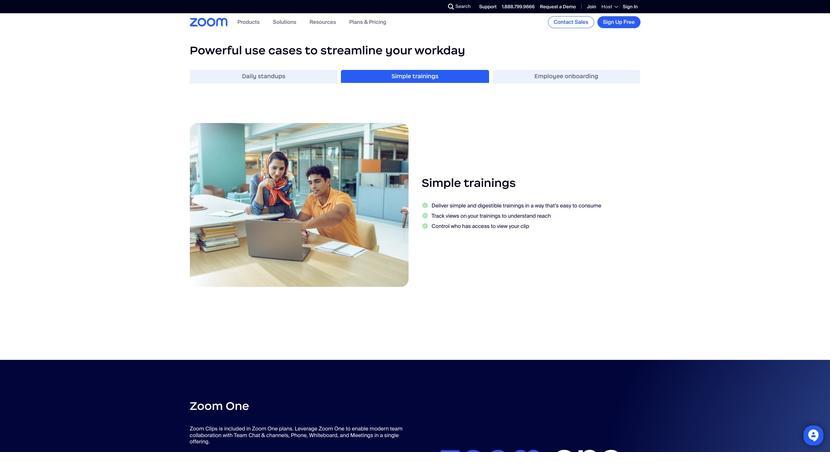 Task type: locate. For each thing, give the bounding box(es) containing it.
use
[[245, 43, 266, 58]]

to inside zoom clips is included in zoom one plans. leverage zoom one to enable modern team collaboration with team chat & channels, phone, whiteboard, and meetings in a single offering.
[[346, 425, 351, 432]]

to left view
[[491, 223, 496, 230]]

sign in
[[623, 4, 638, 10]]

deliver
[[432, 202, 449, 209]]

simple
[[450, 202, 466, 209]]

zoom up the offering.
[[190, 425, 204, 432]]

workday
[[415, 43, 465, 58]]

support link
[[479, 4, 497, 10]]

track views on your trainings to understand reach
[[432, 213, 551, 220]]

0 horizontal spatial your
[[386, 43, 412, 58]]

1 horizontal spatial one
[[268, 425, 278, 432]]

in up understand
[[525, 202, 530, 209]]

0 vertical spatial sign
[[623, 4, 633, 10]]

a left way
[[531, 202, 534, 209]]

2 horizontal spatial a
[[559, 4, 562, 10]]

plans
[[349, 19, 363, 26]]

0 horizontal spatial sign
[[603, 19, 614, 26]]

2 horizontal spatial one
[[334, 425, 345, 432]]

2 vertical spatial a
[[380, 432, 383, 439]]

zoom right the leverage
[[319, 425, 333, 432]]

phone,
[[291, 432, 308, 439]]

search image
[[448, 4, 454, 10]]

a left demo
[[559, 4, 562, 10]]

simple trainings inside button
[[392, 73, 439, 80]]

1 vertical spatial simple
[[422, 176, 461, 190]]

0 horizontal spatial and
[[340, 432, 349, 439]]

in right "meetings"
[[375, 432, 379, 439]]

1 horizontal spatial your
[[468, 213, 479, 220]]

and right simple at the top
[[467, 202, 477, 209]]

0 horizontal spatial simple
[[392, 73, 411, 80]]

sign up free
[[603, 19, 635, 26]]

and left the enable on the bottom left
[[340, 432, 349, 439]]

one
[[226, 399, 249, 413], [268, 425, 278, 432], [334, 425, 345, 432]]

who
[[451, 223, 461, 230]]

team
[[234, 432, 247, 439]]

None search field
[[424, 1, 450, 12]]

understand
[[508, 213, 536, 220]]

1 horizontal spatial in
[[375, 432, 379, 439]]

1 horizontal spatial simple
[[422, 176, 461, 190]]

trainings
[[413, 73, 439, 80], [464, 176, 516, 190], [503, 202, 524, 209], [480, 213, 501, 220]]

your up simple trainings button
[[386, 43, 412, 58]]

join link
[[587, 4, 596, 10]]

zoom right team
[[252, 425, 266, 432]]

0 vertical spatial simple trainings
[[392, 73, 439, 80]]

1 vertical spatial and
[[340, 432, 349, 439]]

trainings inside button
[[413, 73, 439, 80]]

& right chat
[[261, 432, 265, 439]]

1 vertical spatial sign
[[603, 19, 614, 26]]

search image
[[448, 4, 454, 10]]

to
[[305, 43, 318, 58], [573, 202, 578, 209], [502, 213, 507, 220], [491, 223, 496, 230], [346, 425, 351, 432]]

simple trainings
[[392, 73, 439, 80], [422, 176, 516, 190]]

sign
[[623, 4, 633, 10], [603, 19, 614, 26]]

0 vertical spatial simple
[[392, 73, 411, 80]]

in right included
[[246, 425, 251, 432]]

sign left in
[[623, 4, 633, 10]]

a
[[559, 4, 562, 10], [531, 202, 534, 209], [380, 432, 383, 439]]

with
[[223, 432, 233, 439]]

sign left up
[[603, 19, 614, 26]]

trainings down digestible
[[480, 213, 501, 220]]

offering.
[[190, 438, 210, 445]]

your left clip
[[509, 223, 520, 230]]

single
[[384, 432, 399, 439]]

way
[[535, 202, 544, 209]]

to left the enable on the bottom left
[[346, 425, 351, 432]]

resources
[[310, 19, 336, 26]]

powerful
[[190, 43, 242, 58]]

one left plans.
[[268, 425, 278, 432]]

clips
[[205, 425, 218, 432]]

streamline
[[321, 43, 383, 58]]

easy
[[560, 202, 571, 209]]

trainings up digestible
[[464, 176, 516, 190]]

employee onboarding
[[535, 73, 599, 80]]

deliver simple and digestible trainings in a way that's easy to consume
[[432, 202, 602, 209]]

0 vertical spatial your
[[386, 43, 412, 58]]

0 horizontal spatial a
[[380, 432, 383, 439]]

view
[[497, 223, 508, 230]]

2 vertical spatial your
[[509, 223, 520, 230]]

and
[[467, 202, 477, 209], [340, 432, 349, 439]]

2 horizontal spatial your
[[509, 223, 520, 230]]

1 horizontal spatial and
[[467, 202, 477, 209]]

one up included
[[226, 399, 249, 413]]

daily
[[242, 73, 257, 80]]

simple inside button
[[392, 73, 411, 80]]

one left the enable on the bottom left
[[334, 425, 345, 432]]

zoom
[[190, 399, 223, 413], [190, 425, 204, 432], [252, 425, 266, 432], [319, 425, 333, 432]]

tabs tab list
[[190, 70, 641, 83]]

modern
[[370, 425, 389, 432]]

1 vertical spatial simple trainings
[[422, 176, 516, 190]]

1 horizontal spatial &
[[364, 19, 368, 26]]

meetings
[[350, 432, 373, 439]]

1 horizontal spatial a
[[531, 202, 534, 209]]

your right on
[[468, 213, 479, 220]]

&
[[364, 19, 368, 26], [261, 432, 265, 439]]

solutions
[[273, 19, 296, 26]]

control
[[432, 223, 450, 230]]

0 horizontal spatial &
[[261, 432, 265, 439]]

included
[[224, 425, 245, 432]]

in
[[525, 202, 530, 209], [246, 425, 251, 432], [375, 432, 379, 439]]

host
[[602, 4, 613, 10]]

employee
[[535, 73, 564, 80]]

1.888.799.9666
[[502, 4, 535, 10]]

1 vertical spatial &
[[261, 432, 265, 439]]

0 vertical spatial a
[[559, 4, 562, 10]]

2 horizontal spatial in
[[525, 202, 530, 209]]

on
[[461, 213, 467, 220]]

daily standups
[[242, 73, 286, 80]]

to right cases
[[305, 43, 318, 58]]

sign up free link
[[598, 16, 641, 28]]

is
[[219, 425, 223, 432]]

& right plans at left
[[364, 19, 368, 26]]

daily standups button
[[190, 70, 338, 83]]

1 horizontal spatial sign
[[623, 4, 633, 10]]

simple trainings button
[[341, 70, 489, 83]]

0 vertical spatial and
[[467, 202, 477, 209]]

1 vertical spatial your
[[468, 213, 479, 220]]

demo
[[563, 4, 576, 10]]

chat
[[249, 432, 260, 439]]

a left the single
[[380, 432, 383, 439]]

support
[[479, 4, 497, 10]]

your
[[386, 43, 412, 58], [468, 213, 479, 220], [509, 223, 520, 230]]

trainings down 'workday'
[[413, 73, 439, 80]]

simple
[[392, 73, 411, 80], [422, 176, 461, 190]]

1.888.799.9666 link
[[502, 4, 535, 10]]



Task type: describe. For each thing, give the bounding box(es) containing it.
trainings up understand
[[503, 202, 524, 209]]

1 vertical spatial a
[[531, 202, 534, 209]]

whiteboard,
[[309, 432, 339, 439]]

and inside zoom clips is included in zoom one plans. leverage zoom one to enable modern team collaboration with team chat & channels, phone, whiteboard, and meetings in a single offering.
[[340, 432, 349, 439]]

plans & pricing
[[349, 19, 386, 26]]

request a demo link
[[540, 4, 576, 10]]

to right the easy
[[573, 202, 578, 209]]

products
[[238, 19, 260, 26]]

zoom up clips
[[190, 399, 223, 413]]

sign for sign up free
[[603, 19, 614, 26]]

join
[[587, 4, 596, 10]]

standups
[[258, 73, 286, 80]]

has
[[462, 223, 471, 230]]

& inside zoom clips is included in zoom one plans. leverage zoom one to enable modern team collaboration with team chat & channels, phone, whiteboard, and meetings in a single offering.
[[261, 432, 265, 439]]

to up view
[[502, 213, 507, 220]]

request a demo
[[540, 4, 576, 10]]

sign in link
[[623, 4, 638, 10]]

plans & pricing link
[[349, 19, 386, 26]]

clip
[[521, 223, 529, 230]]

sales
[[575, 19, 589, 26]]

0 horizontal spatial one
[[226, 399, 249, 413]]

sign for sign in
[[623, 4, 633, 10]]

zoom one
[[190, 399, 249, 413]]

access
[[472, 223, 490, 230]]

enable
[[352, 425, 369, 432]]

a inside zoom clips is included in zoom one plans. leverage zoom one to enable modern team collaboration with team chat & channels, phone, whiteboard, and meetings in a single offering.
[[380, 432, 383, 439]]

digestible
[[478, 202, 502, 209]]

pricing
[[369, 19, 386, 26]]

products button
[[238, 19, 260, 26]]

powerful use cases to streamline your workday
[[190, 43, 465, 58]]

simple trainings image
[[190, 123, 409, 287]]

channels,
[[266, 432, 290, 439]]

track
[[432, 213, 445, 220]]

contact sales
[[554, 19, 589, 26]]

leverage
[[295, 425, 317, 432]]

consume
[[579, 202, 602, 209]]

search
[[456, 3, 471, 9]]

request
[[540, 4, 558, 10]]

contact sales link
[[548, 16, 594, 28]]

that's
[[546, 202, 559, 209]]

zoom clips is included in zoom one plans. leverage zoom one to enable modern team collaboration with team chat & channels, phone, whiteboard, and meetings in a single offering.
[[190, 425, 403, 445]]

0 vertical spatial &
[[364, 19, 368, 26]]

plans.
[[279, 425, 294, 432]]

free
[[624, 19, 635, 26]]

views
[[446, 213, 459, 220]]

team
[[390, 425, 403, 432]]

collaboration
[[190, 432, 222, 439]]

resources button
[[310, 19, 336, 26]]

0 horizontal spatial in
[[246, 425, 251, 432]]

in
[[634, 4, 638, 10]]

reach
[[537, 213, 551, 220]]

host button
[[602, 4, 618, 10]]

contact
[[554, 19, 574, 26]]

control who has access to view your clip
[[432, 223, 529, 230]]

cases
[[268, 43, 302, 58]]

employee onboarding button
[[493, 70, 641, 83]]

onboarding
[[565, 73, 599, 80]]

solutions button
[[273, 19, 296, 26]]

up
[[616, 19, 623, 26]]

zoom logo image
[[190, 18, 228, 26]]



Task type: vqa. For each thing, say whether or not it's contained in the screenshot.
Sign In link
yes



